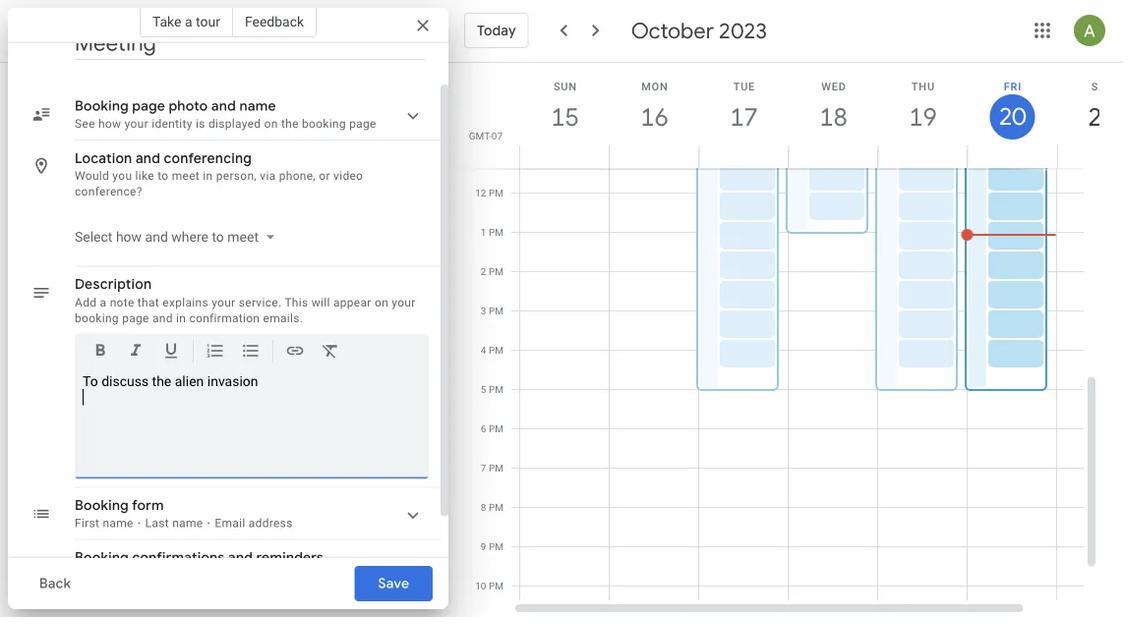 Task type: locate. For each thing, give the bounding box(es) containing it.
pm right 10
[[489, 580, 504, 592]]

0 horizontal spatial meet
[[172, 170, 200, 183]]

sat
[[1091, 80, 1114, 92]]

meet inside the select how and where to meet popup button
[[228, 229, 259, 245]]

2 horizontal spatial name
[[240, 98, 276, 116]]

the up the phone, on the left top
[[281, 118, 299, 131]]

that
[[138, 296, 159, 310]]

bold image
[[90, 341, 110, 364]]

on for that
[[375, 296, 389, 310]]

description
[[75, 276, 152, 294]]

booking down first name
[[75, 550, 129, 568]]

page up identity
[[132, 98, 165, 116]]

0 vertical spatial booking
[[302, 118, 346, 131]]

0 horizontal spatial your
[[125, 118, 148, 131]]

in inside location and conferencing would you like to meet in person, via phone, or video conference?
[[203, 170, 213, 183]]

in down conferencing
[[203, 170, 213, 183]]

to inside location and conferencing would you like to meet in person, via phone, or video conference?
[[158, 170, 169, 183]]

grid containing 15
[[456, 63, 1123, 618]]

6 pm from the top
[[489, 384, 504, 395]]

0 vertical spatial in
[[203, 170, 213, 183]]

booking up see
[[75, 98, 129, 116]]

3 pm from the top
[[489, 266, 504, 277]]

3 booking from the top
[[75, 550, 129, 568]]

booking inside description add a note that explains your service. this will appear on your booking page and in confirmation emails.
[[75, 312, 119, 326]]

1 horizontal spatial to
[[212, 229, 224, 245]]

10 pm from the top
[[489, 541, 504, 553]]

booking inside booking confirmations and reminders dropdown button
[[75, 550, 129, 568]]

on right 'displayed'
[[264, 118, 278, 131]]

and left where
[[145, 229, 168, 245]]

0 vertical spatial how
[[98, 118, 121, 131]]

11 pm from the top
[[489, 580, 504, 592]]

conferencing
[[164, 150, 252, 168]]

your
[[125, 118, 148, 131], [212, 296, 236, 310], [392, 296, 416, 310]]

page inside description add a note that explains your service. this will appear on your booking page and in confirmation emails.
[[122, 312, 149, 326]]

booking for booking confirmations and reminders
[[75, 550, 129, 568]]

1 vertical spatial to
[[212, 229, 224, 245]]

booking
[[302, 118, 346, 131], [75, 312, 119, 326]]

9 pm from the top
[[489, 502, 504, 513]]

note
[[110, 296, 134, 310]]

pm right the 4
[[489, 344, 504, 356]]

1 vertical spatial booking
[[75, 312, 119, 326]]

first name
[[75, 517, 133, 531]]

20 column header
[[967, 63, 1057, 169]]

and up like
[[136, 150, 160, 168]]

will
[[312, 296, 330, 310]]

booking up first name
[[75, 498, 129, 515]]

pm right 8
[[489, 502, 504, 513]]

1 booking from the top
[[75, 98, 129, 116]]

1 vertical spatial in
[[176, 312, 186, 326]]

name down booking form
[[103, 517, 133, 531]]

name up 'displayed'
[[240, 98, 276, 116]]

4 pm from the top
[[489, 305, 504, 317]]

1 vertical spatial page
[[349, 118, 376, 131]]

select
[[75, 229, 113, 245]]

in
[[203, 170, 213, 183], [176, 312, 186, 326]]

gmt-07
[[469, 130, 503, 142]]

1 horizontal spatial name
[[172, 517, 203, 531]]

0 horizontal spatial name
[[103, 517, 133, 531]]

4 pm
[[481, 344, 504, 356]]

0 horizontal spatial in
[[176, 312, 186, 326]]

2 vertical spatial page
[[122, 312, 149, 326]]

sun 15
[[550, 80, 578, 133]]

20
[[998, 101, 1025, 132]]

mon
[[641, 80, 668, 92]]

pm for 2 pm
[[489, 266, 504, 277]]

on right 'appear'
[[375, 296, 389, 310]]

1 horizontal spatial the
[[281, 118, 299, 131]]

conference?
[[75, 185, 142, 199]]

0 horizontal spatial on
[[264, 118, 278, 131]]

italic image
[[126, 341, 146, 364]]

0 vertical spatial to
[[158, 170, 169, 183]]

on
[[264, 118, 278, 131], [375, 296, 389, 310]]

the inside description text box
[[152, 374, 171, 390]]

1 horizontal spatial on
[[375, 296, 389, 310]]

your inside the booking page photo and name see how your identity is displayed on the booking page
[[125, 118, 148, 131]]

back
[[39, 575, 71, 593]]

2 booking from the top
[[75, 498, 129, 515]]

grid
[[456, 63, 1123, 618]]

wed 18
[[818, 80, 847, 133]]

0 horizontal spatial booking
[[75, 312, 119, 326]]

booking inside the booking page photo and name see how your identity is displayed on the booking page
[[302, 118, 346, 131]]

pm right the 2
[[489, 266, 504, 277]]

pm right "9"
[[489, 541, 504, 553]]

pm right 3 in the left of the page
[[489, 305, 504, 317]]

pm right 7
[[489, 462, 504, 474]]

and down that
[[152, 312, 173, 326]]

0 vertical spatial the
[[281, 118, 299, 131]]

how
[[98, 118, 121, 131], [116, 229, 142, 245]]

and down email
[[228, 550, 253, 568]]

7 pm from the top
[[489, 423, 504, 435]]

fri 20
[[998, 80, 1025, 132]]

7 pm
[[481, 462, 504, 474]]

2 pm from the top
[[489, 226, 504, 238]]

19 column header
[[877, 63, 968, 169]]

formatting options toolbar
[[75, 334, 429, 376]]

meet
[[172, 170, 200, 183], [228, 229, 259, 245]]

0 vertical spatial meet
[[172, 170, 200, 183]]

photo
[[169, 98, 208, 116]]

12 pm
[[475, 187, 504, 199]]

1 horizontal spatial in
[[203, 170, 213, 183]]

you
[[112, 170, 132, 183]]

reminders
[[256, 550, 324, 568]]

meet down conferencing
[[172, 170, 200, 183]]

invasion
[[207, 374, 258, 390]]

to right like
[[158, 170, 169, 183]]

discuss
[[101, 374, 149, 390]]

pm right 12
[[489, 187, 504, 199]]

Add title text field
[[75, 29, 425, 59]]

page up video
[[349, 118, 376, 131]]

to right where
[[212, 229, 224, 245]]

email address
[[215, 517, 293, 531]]

1 pm
[[481, 226, 504, 238]]

8 pm from the top
[[489, 462, 504, 474]]

tue 17
[[729, 80, 757, 133]]

10 pm
[[475, 580, 504, 592]]

take a tour
[[152, 13, 220, 30]]

2 vertical spatial booking
[[75, 550, 129, 568]]

1 vertical spatial booking
[[75, 498, 129, 515]]

to
[[158, 170, 169, 183], [212, 229, 224, 245]]

meet right where
[[228, 229, 259, 245]]

booking down add
[[75, 312, 119, 326]]

0 horizontal spatial a
[[100, 296, 107, 310]]

form
[[132, 498, 164, 515]]

identity
[[152, 118, 193, 131]]

1 vertical spatial how
[[116, 229, 142, 245]]

october 2023
[[631, 17, 767, 44]]

name right last
[[172, 517, 203, 531]]

and
[[211, 98, 236, 116], [136, 150, 160, 168], [145, 229, 168, 245], [152, 312, 173, 326], [228, 550, 253, 568]]

on inside description add a note that explains your service. this will appear on your booking page and in confirmation emails.
[[375, 296, 389, 310]]

a
[[185, 13, 192, 30], [100, 296, 107, 310]]

explains
[[163, 296, 208, 310]]

in inside description add a note that explains your service. this will appear on your booking page and in confirmation emails.
[[176, 312, 186, 326]]

Description text field
[[83, 374, 421, 472]]

tour
[[196, 13, 220, 30]]

how right see
[[98, 118, 121, 131]]

0 horizontal spatial the
[[152, 374, 171, 390]]

1 vertical spatial meet
[[228, 229, 259, 245]]

0 vertical spatial on
[[264, 118, 278, 131]]

tue
[[733, 80, 756, 92]]

3
[[481, 305, 486, 317]]

your up confirmation
[[212, 296, 236, 310]]

5 pm from the top
[[489, 344, 504, 356]]

booking inside the booking page photo and name see how your identity is displayed on the booking page
[[75, 98, 129, 116]]

mon 16
[[639, 80, 668, 133]]

0 vertical spatial booking
[[75, 98, 129, 116]]

1 horizontal spatial meet
[[228, 229, 259, 245]]

description add a note that explains your service. this will appear on your booking page and in confirmation emails.
[[75, 276, 416, 326]]

1 horizontal spatial a
[[185, 13, 192, 30]]

sun
[[554, 80, 577, 92]]

booking up or
[[302, 118, 346, 131]]

1 vertical spatial a
[[100, 296, 107, 310]]

your left identity
[[125, 118, 148, 131]]

3 pm
[[481, 305, 504, 317]]

sat column header
[[1056, 63, 1123, 169]]

on inside the booking page photo and name see how your identity is displayed on the booking page
[[264, 118, 278, 131]]

booking page photo and name see how your identity is displayed on the booking page
[[75, 98, 376, 131]]

pm right the 5
[[489, 384, 504, 395]]

2023
[[719, 17, 767, 44]]

and up 'displayed'
[[211, 98, 236, 116]]

pm right 1
[[489, 226, 504, 238]]

pm for 1 pm
[[489, 226, 504, 238]]

1 vertical spatial on
[[375, 296, 389, 310]]

1 horizontal spatial booking
[[302, 118, 346, 131]]

5 pm
[[481, 384, 504, 395]]

how right select
[[116, 229, 142, 245]]

the
[[281, 118, 299, 131], [152, 374, 171, 390]]

confirmations
[[132, 550, 225, 568]]

today button
[[464, 7, 529, 54]]

1 vertical spatial the
[[152, 374, 171, 390]]

0 horizontal spatial to
[[158, 170, 169, 183]]

page down that
[[122, 312, 149, 326]]

2 pm
[[481, 266, 504, 277]]

the left alien
[[152, 374, 171, 390]]

pm for 5 pm
[[489, 384, 504, 395]]

0 vertical spatial a
[[185, 13, 192, 30]]

take a tour button
[[140, 6, 233, 37]]

19
[[908, 101, 936, 133]]

sunday, october 15 element
[[542, 94, 588, 140]]

a right add
[[100, 296, 107, 310]]

pm right "6" on the left of the page
[[489, 423, 504, 435]]

emails.
[[263, 312, 303, 326]]

your right 'appear'
[[392, 296, 416, 310]]

name for last name
[[172, 517, 203, 531]]

1 pm from the top
[[489, 187, 504, 199]]

in down explains
[[176, 312, 186, 326]]

a left the tour at the left of the page
[[185, 13, 192, 30]]



Task type: vqa. For each thing, say whether or not it's contained in the screenshot.


Task type: describe. For each thing, give the bounding box(es) containing it.
12
[[475, 187, 486, 199]]

booking for booking page photo and name see how your identity is displayed on the booking page
[[75, 98, 129, 116]]

first
[[75, 517, 100, 531]]

a inside button
[[185, 13, 192, 30]]

how inside popup button
[[116, 229, 142, 245]]

meet inside location and conferencing would you like to meet in person, via phone, or video conference?
[[172, 170, 200, 183]]

would
[[75, 170, 109, 183]]

last
[[145, 517, 169, 531]]

alien
[[175, 374, 204, 390]]

wednesday, october 18 element
[[811, 94, 856, 140]]

displayed
[[208, 118, 261, 131]]

7
[[481, 462, 486, 474]]

confirmation
[[189, 312, 260, 326]]

pm for 6 pm
[[489, 423, 504, 435]]

to inside popup button
[[212, 229, 224, 245]]

a inside description add a note that explains your service. this will appear on your booking page and in confirmation emails.
[[100, 296, 107, 310]]

or
[[319, 170, 330, 183]]

pm for 10 pm
[[489, 580, 504, 592]]

where
[[171, 229, 208, 245]]

16 column header
[[609, 63, 699, 169]]

take
[[152, 13, 181, 30]]

october
[[631, 17, 714, 44]]

like
[[135, 170, 154, 183]]

2
[[481, 266, 486, 277]]

booking for that
[[75, 312, 119, 326]]

9 pm
[[481, 541, 504, 553]]

and inside dropdown button
[[228, 550, 253, 568]]

18 column header
[[788, 63, 878, 169]]

5
[[481, 384, 486, 395]]

8
[[481, 502, 486, 513]]

email
[[215, 517, 245, 531]]

via
[[260, 170, 276, 183]]

gmt-
[[469, 130, 492, 142]]

9
[[481, 541, 486, 553]]

video
[[334, 170, 363, 183]]

booking for booking form
[[75, 498, 129, 515]]

feedback button
[[233, 6, 317, 37]]

numbered list image
[[206, 341, 225, 364]]

thu 19
[[908, 80, 936, 133]]

last name
[[145, 517, 203, 531]]

1 horizontal spatial your
[[212, 296, 236, 310]]

booking form
[[75, 498, 164, 515]]

pm for 3 pm
[[489, 305, 504, 317]]

booking confirmations and reminders button
[[67, 545, 437, 588]]

pm for 12 pm
[[489, 187, 504, 199]]

2 horizontal spatial your
[[392, 296, 416, 310]]

name inside the booking page photo and name see how your identity is displayed on the booking page
[[240, 98, 276, 116]]

select how and where to meet button
[[67, 220, 282, 255]]

person,
[[216, 170, 257, 183]]

tuesday, october 17 element
[[721, 94, 767, 140]]

and inside location and conferencing would you like to meet in person, via phone, or video conference?
[[136, 150, 160, 168]]

page for description
[[122, 312, 149, 326]]

6 pm
[[481, 423, 504, 435]]

insert link image
[[285, 341, 305, 364]]

to discuss the alien invasion
[[83, 374, 258, 390]]

how inside the booking page photo and name see how your identity is displayed on the booking page
[[98, 118, 121, 131]]

underline image
[[161, 341, 181, 364]]

address
[[249, 517, 293, 531]]

15 column header
[[519, 63, 610, 169]]

add
[[75, 296, 97, 310]]

bulleted list image
[[241, 341, 261, 364]]

thu
[[912, 80, 935, 92]]

thursday, october 19 element
[[900, 94, 946, 140]]

fri
[[1004, 80, 1022, 92]]

on for name
[[264, 118, 278, 131]]

and inside popup button
[[145, 229, 168, 245]]

the inside the booking page photo and name see how your identity is displayed on the booking page
[[281, 118, 299, 131]]

location and conferencing would you like to meet in person, via phone, or video conference?
[[75, 150, 363, 199]]

to
[[83, 374, 98, 390]]

back button
[[24, 561, 87, 608]]

page for booking
[[349, 118, 376, 131]]

pm for 4 pm
[[489, 344, 504, 356]]

wed
[[821, 80, 847, 92]]

booking for name
[[302, 118, 346, 131]]

appear
[[333, 296, 372, 310]]

name for first name
[[103, 517, 133, 531]]

8 pm
[[481, 502, 504, 513]]

and inside description add a note that explains your service. this will appear on your booking page and in confirmation emails.
[[152, 312, 173, 326]]

monday, october 16 element
[[632, 94, 677, 140]]

17 column header
[[698, 63, 789, 169]]

service.
[[239, 296, 282, 310]]

remove formatting image
[[321, 341, 340, 364]]

pm for 8 pm
[[489, 502, 504, 513]]

pm for 9 pm
[[489, 541, 504, 553]]

4
[[481, 344, 486, 356]]

select how and where to meet
[[75, 229, 259, 245]]

18
[[818, 101, 846, 133]]

feedback
[[245, 13, 304, 30]]

phone,
[[279, 170, 316, 183]]

16
[[639, 101, 667, 133]]

10
[[475, 580, 486, 592]]

booking confirmations and reminders
[[75, 550, 324, 568]]

friday, october 20, today element
[[990, 94, 1035, 140]]

today
[[477, 22, 516, 39]]

see
[[75, 118, 95, 131]]

15
[[550, 101, 578, 133]]

07
[[492, 130, 503, 142]]

and inside the booking page photo and name see how your identity is displayed on the booking page
[[211, 98, 236, 116]]

17
[[729, 101, 757, 133]]

1
[[481, 226, 486, 238]]

location
[[75, 150, 132, 168]]

pm for 7 pm
[[489, 462, 504, 474]]

6
[[481, 423, 486, 435]]

is
[[196, 118, 205, 131]]

0 vertical spatial page
[[132, 98, 165, 116]]



